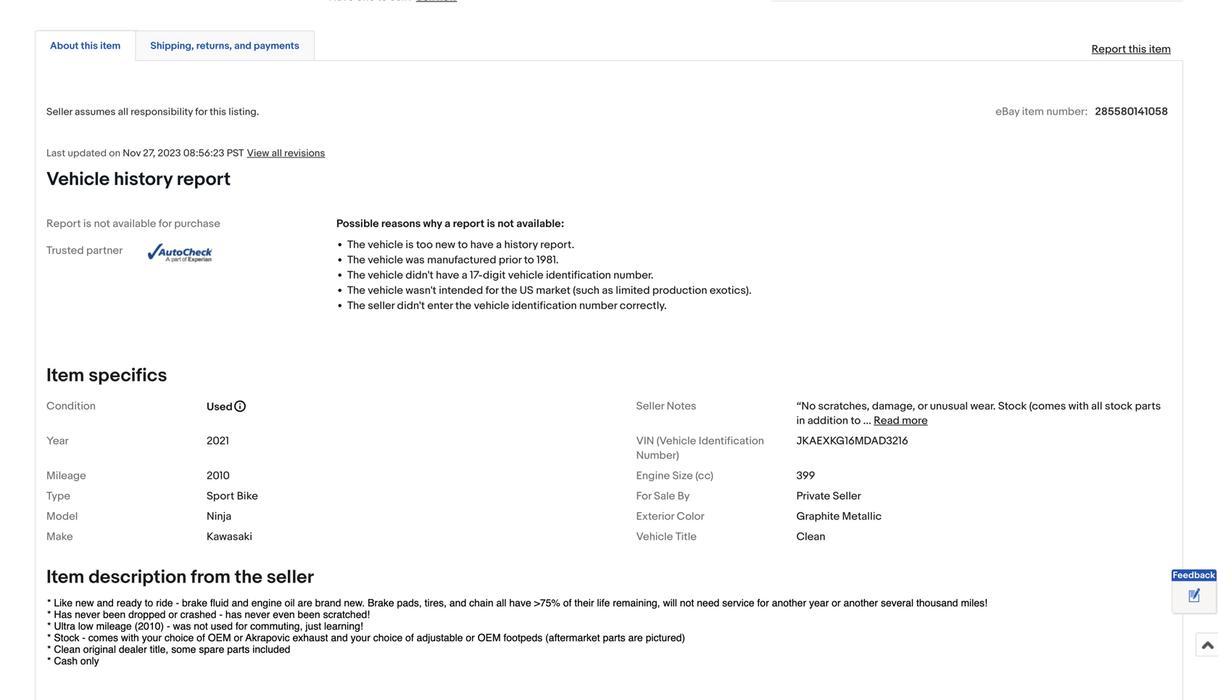 Task type: describe. For each thing, give the bounding box(es) containing it.
sport
[[207, 490, 234, 503]]

0 horizontal spatial is
[[83, 217, 92, 230]]

mileage
[[46, 469, 86, 482]]

ninja
[[207, 510, 232, 523]]

damage,
[[873, 400, 916, 413]]

item for about this item
[[100, 40, 121, 52]]

stock
[[1105, 400, 1133, 413]]

used
[[207, 400, 233, 413]]

(comes
[[1030, 400, 1067, 413]]

purchase
[[174, 217, 221, 230]]

intended
[[439, 284, 483, 297]]

for sale by
[[637, 490, 690, 503]]

0 vertical spatial all
[[118, 106, 128, 118]]

updated
[[68, 147, 107, 160]]

make
[[46, 530, 73, 543]]

285580141058
[[1096, 105, 1169, 118]]

or
[[918, 400, 928, 413]]

jkaexkg16mdad3216
[[797, 434, 909, 447]]

by
[[678, 490, 690, 503]]

from
[[191, 566, 231, 589]]

seller inside the vehicle is too new to have a history report. the vehicle was manufactured prior to 1981. the vehicle didn't have a 17-digit vehicle identification number. the vehicle wasn't intended for the us market (such as limited production exotics). the seller didn't enter the vehicle identification number correctly.
[[368, 299, 395, 312]]

market
[[536, 284, 571, 297]]

enter
[[428, 299, 453, 312]]

5 the from the top
[[347, 299, 366, 312]]

vehicle history report
[[46, 168, 231, 191]]

shipping, returns, and payments button
[[150, 39, 300, 53]]

399
[[797, 469, 816, 482]]

this for about
[[81, 40, 98, 52]]

"no scratches, damage, or unusual wear.  stock (comes with all stock parts in addition to ...
[[797, 400, 1162, 427]]

1 vertical spatial a
[[496, 238, 502, 251]]

this for report
[[1129, 43, 1147, 56]]

type
[[46, 490, 70, 503]]

2 vertical spatial seller
[[833, 490, 862, 503]]

more
[[902, 414, 928, 427]]

1 horizontal spatial item
[[1023, 105, 1045, 118]]

correctly.
[[620, 299, 667, 312]]

payments
[[254, 40, 300, 52]]

1 horizontal spatial this
[[210, 106, 226, 118]]

for for available
[[159, 217, 172, 230]]

feedback
[[1174, 570, 1216, 581]]

2 not from the left
[[498, 217, 514, 230]]

1981.
[[537, 253, 559, 266]]

sport bike
[[207, 490, 258, 503]]

the vehicle is too new to have a history report. the vehicle was manufactured prior to 1981. the vehicle didn't have a 17-digit vehicle identification number. the vehicle wasn't intended for the us market (such as limited production exotics). the seller didn't enter the vehicle identification number correctly.
[[347, 238, 752, 312]]

for for responsibility
[[195, 106, 207, 118]]

model
[[46, 510, 78, 523]]

vehicle for vehicle title
[[637, 530, 673, 543]]

ebay item number: 285580141058
[[996, 105, 1169, 118]]

powered by autocheck image
[[148, 243, 221, 263]]

limited
[[616, 284, 650, 297]]

kawasaki
[[207, 530, 252, 543]]

2023
[[158, 147, 181, 160]]

with
[[1069, 400, 1089, 413]]

bike
[[237, 490, 258, 503]]

to inside "no scratches, damage, or unusual wear.  stock (comes with all stock parts in addition to ...
[[851, 414, 861, 427]]

wear.
[[971, 400, 996, 413]]

17-
[[470, 269, 483, 282]]

0 horizontal spatial seller
[[267, 566, 314, 589]]

0 vertical spatial have
[[470, 238, 494, 251]]

history inside the vehicle is too new to have a history report. the vehicle was manufactured prior to 1981. the vehicle didn't have a 17-digit vehicle identification number. the vehicle wasn't intended for the us market (such as limited production exotics). the seller didn't enter the vehicle identification number correctly.
[[505, 238, 538, 251]]

private seller
[[797, 490, 862, 503]]

graphite
[[797, 510, 840, 523]]

engine size (cc)
[[637, 469, 714, 482]]

partner
[[86, 244, 123, 257]]

scratches,
[[819, 400, 870, 413]]

08:56:23
[[183, 147, 224, 160]]

report for report is not available for purchase
[[46, 217, 81, 230]]

exterior color
[[637, 510, 705, 523]]

2021
[[207, 434, 229, 447]]

0 vertical spatial a
[[445, 217, 451, 230]]

is inside the vehicle is too new to have a history report. the vehicle was manufactured prior to 1981. the vehicle didn't have a 17-digit vehicle identification number. the vehicle wasn't intended for the us market (such as limited production exotics). the seller didn't enter the vehicle identification number correctly.
[[406, 238, 414, 251]]

number.
[[614, 269, 654, 282]]

as
[[602, 284, 614, 297]]

year
[[46, 434, 69, 447]]

revisions
[[284, 147, 325, 160]]

seller assumes all responsibility for this listing.
[[46, 106, 259, 118]]

number)
[[637, 449, 680, 462]]

shipping,
[[150, 40, 194, 52]]

about this item
[[50, 40, 121, 52]]

shipping, returns, and payments
[[150, 40, 300, 52]]

parts
[[1136, 400, 1162, 413]]

for inside the vehicle is too new to have a history report. the vehicle was manufactured prior to 1981. the vehicle didn't have a 17-digit vehicle identification number. the vehicle wasn't intended for the us market (such as limited production exotics). the seller didn't enter the vehicle identification number correctly.
[[486, 284, 499, 297]]

available
[[113, 217, 156, 230]]

returns,
[[196, 40, 232, 52]]

number
[[580, 299, 618, 312]]

graphite metallic
[[797, 510, 882, 523]]

item for report this item
[[1150, 43, 1172, 56]]

why
[[423, 217, 442, 230]]

addition
[[808, 414, 849, 427]]

all for last
[[272, 147, 282, 160]]



Task type: locate. For each thing, give the bounding box(es) containing it.
is left 'too'
[[406, 238, 414, 251]]

read
[[874, 414, 900, 427]]

about this item button
[[50, 39, 121, 53]]

this up 285580141058 at the top of the page
[[1129, 43, 1147, 56]]

2 horizontal spatial all
[[1092, 400, 1103, 413]]

27,
[[143, 147, 155, 160]]

all for "no
[[1092, 400, 1103, 413]]

report up new
[[453, 217, 485, 230]]

report this item link
[[1085, 36, 1179, 63]]

not left available:
[[498, 217, 514, 230]]

1 horizontal spatial to
[[524, 253, 534, 266]]

notes
[[667, 400, 697, 413]]

2 horizontal spatial to
[[851, 414, 861, 427]]

not
[[94, 217, 110, 230], [498, 217, 514, 230]]

about
[[50, 40, 79, 52]]

the
[[501, 284, 517, 297], [456, 299, 472, 312], [235, 566, 263, 589]]

report up 285580141058 at the top of the page
[[1092, 43, 1127, 56]]

for down digit at the left top of page
[[486, 284, 499, 297]]

0 horizontal spatial have
[[436, 269, 459, 282]]

1 horizontal spatial report
[[453, 217, 485, 230]]

view
[[247, 147, 269, 160]]

new
[[435, 238, 456, 251]]

3 the from the top
[[347, 269, 366, 282]]

seller notes
[[637, 400, 697, 413]]

tab list containing about this item
[[35, 28, 1184, 61]]

1 vertical spatial report
[[46, 217, 81, 230]]

1 vertical spatial identification
[[512, 299, 577, 312]]

0 horizontal spatial seller
[[46, 106, 72, 118]]

0 horizontal spatial a
[[445, 217, 451, 230]]

2 the from the top
[[347, 253, 366, 266]]

1 vertical spatial item
[[46, 566, 84, 589]]

1 the from the top
[[347, 238, 366, 251]]

tab list
[[35, 28, 1184, 61]]

didn't down wasn't
[[397, 299, 425, 312]]

0 vertical spatial identification
[[546, 269, 611, 282]]

stock
[[999, 400, 1027, 413]]

2 vertical spatial for
[[486, 284, 499, 297]]

exterior
[[637, 510, 675, 523]]

0 horizontal spatial to
[[458, 238, 468, 251]]

assumes
[[75, 106, 116, 118]]

identification
[[546, 269, 611, 282], [512, 299, 577, 312]]

0 vertical spatial seller
[[368, 299, 395, 312]]

1 item from the top
[[46, 364, 84, 387]]

available:
[[517, 217, 565, 230]]

2 horizontal spatial a
[[496, 238, 502, 251]]

0 horizontal spatial report
[[46, 217, 81, 230]]

report this item
[[1092, 43, 1172, 56]]

all right with
[[1092, 400, 1103, 413]]

2 vertical spatial a
[[462, 269, 468, 282]]

0 vertical spatial vehicle
[[46, 168, 110, 191]]

metallic
[[843, 510, 882, 523]]

"no
[[797, 400, 816, 413]]

listing.
[[229, 106, 259, 118]]

0 vertical spatial the
[[501, 284, 517, 297]]

seller up graphite metallic
[[833, 490, 862, 503]]

digit
[[483, 269, 506, 282]]

item for item specifics
[[46, 364, 84, 387]]

1 horizontal spatial have
[[470, 238, 494, 251]]

have
[[470, 238, 494, 251], [436, 269, 459, 282]]

1 vertical spatial report
[[453, 217, 485, 230]]

to left ... at the bottom right
[[851, 414, 861, 427]]

1 horizontal spatial seller
[[368, 299, 395, 312]]

item description from the seller
[[46, 566, 314, 589]]

a left '17-'
[[462, 269, 468, 282]]

us
[[520, 284, 534, 297]]

1 horizontal spatial history
[[505, 238, 538, 251]]

for
[[637, 490, 652, 503]]

1 vertical spatial have
[[436, 269, 459, 282]]

0 vertical spatial history
[[114, 168, 173, 191]]

0 vertical spatial report
[[1092, 43, 1127, 56]]

vin (vehicle identification number)
[[637, 434, 765, 462]]

1 vertical spatial vehicle
[[637, 530, 673, 543]]

item up the condition
[[46, 364, 84, 387]]

vehicle for vehicle history report
[[46, 168, 110, 191]]

is up manufactured
[[487, 217, 495, 230]]

the down intended
[[456, 299, 472, 312]]

for
[[195, 106, 207, 118], [159, 217, 172, 230], [486, 284, 499, 297]]

0 horizontal spatial report
[[177, 168, 231, 191]]

1 not from the left
[[94, 217, 110, 230]]

1 vertical spatial to
[[524, 253, 534, 266]]

title
[[676, 530, 697, 543]]

1 horizontal spatial is
[[406, 238, 414, 251]]

report down 08:56:23
[[177, 168, 231, 191]]

too
[[416, 238, 433, 251]]

report is not available for purchase
[[46, 217, 221, 230]]

was
[[406, 253, 425, 266]]

have up intended
[[436, 269, 459, 282]]

0 vertical spatial seller
[[46, 106, 72, 118]]

2 horizontal spatial this
[[1129, 43, 1147, 56]]

0 horizontal spatial history
[[114, 168, 173, 191]]

pst
[[227, 147, 244, 160]]

vehicle down exterior
[[637, 530, 673, 543]]

1 horizontal spatial for
[[195, 106, 207, 118]]

1 vertical spatial for
[[159, 217, 172, 230]]

description
[[89, 566, 187, 589]]

(cc)
[[696, 469, 714, 482]]

0 vertical spatial report
[[177, 168, 231, 191]]

this inside button
[[81, 40, 98, 52]]

manufactured
[[427, 253, 497, 266]]

identification up (such in the left of the page
[[546, 269, 611, 282]]

item inside button
[[100, 40, 121, 52]]

trusted partner
[[46, 244, 123, 257]]

report up trusted
[[46, 217, 81, 230]]

to left 1981.
[[524, 253, 534, 266]]

1 horizontal spatial vehicle
[[637, 530, 673, 543]]

0 vertical spatial to
[[458, 238, 468, 251]]

nov
[[123, 147, 141, 160]]

private
[[797, 490, 831, 503]]

0 horizontal spatial vehicle
[[46, 168, 110, 191]]

last
[[46, 147, 65, 160]]

all
[[118, 106, 128, 118], [272, 147, 282, 160], [1092, 400, 1103, 413]]

a right 'why' at the top of the page
[[445, 217, 451, 230]]

1 vertical spatial didn't
[[397, 299, 425, 312]]

all inside "no scratches, damage, or unusual wear.  stock (comes with all stock parts in addition to ...
[[1092, 400, 1103, 413]]

on
[[109, 147, 121, 160]]

responsibility
[[131, 106, 193, 118]]

a up prior
[[496, 238, 502, 251]]

clean
[[797, 530, 826, 543]]

seller for seller notes
[[637, 400, 665, 413]]

to up manufactured
[[458, 238, 468, 251]]

(such
[[573, 284, 600, 297]]

didn't
[[406, 269, 434, 282], [397, 299, 425, 312]]

read more button
[[874, 414, 928, 427]]

0 horizontal spatial all
[[118, 106, 128, 118]]

production
[[653, 284, 708, 297]]

not up partner at the top of page
[[94, 217, 110, 230]]

all right view
[[272, 147, 282, 160]]

in
[[797, 414, 805, 427]]

vehicle down updated
[[46, 168, 110, 191]]

1 horizontal spatial seller
[[637, 400, 665, 413]]

trusted
[[46, 244, 84, 257]]

0 vertical spatial item
[[46, 364, 84, 387]]

...
[[864, 414, 872, 427]]

this right about
[[81, 40, 98, 52]]

item right about
[[100, 40, 121, 52]]

the left us
[[501, 284, 517, 297]]

0 horizontal spatial item
[[100, 40, 121, 52]]

1 vertical spatial history
[[505, 238, 538, 251]]

reasons
[[382, 217, 421, 230]]

2 vertical spatial all
[[1092, 400, 1103, 413]]

this left listing.
[[210, 106, 226, 118]]

is
[[83, 217, 92, 230], [487, 217, 495, 230], [406, 238, 414, 251]]

for right available at the top left of the page
[[159, 217, 172, 230]]

1 vertical spatial the
[[456, 299, 472, 312]]

unusual
[[930, 400, 968, 413]]

seller left assumes
[[46, 106, 72, 118]]

2 horizontal spatial seller
[[833, 490, 862, 503]]

1 vertical spatial seller
[[267, 566, 314, 589]]

1 horizontal spatial a
[[462, 269, 468, 282]]

size
[[673, 469, 693, 482]]

item down make
[[46, 566, 84, 589]]

0 vertical spatial for
[[195, 106, 207, 118]]

read more
[[874, 414, 928, 427]]

report.
[[541, 238, 575, 251]]

prior
[[499, 253, 522, 266]]

1 horizontal spatial all
[[272, 147, 282, 160]]

didn't up wasn't
[[406, 269, 434, 282]]

vehicle
[[368, 238, 403, 251], [368, 253, 403, 266], [368, 269, 403, 282], [508, 269, 544, 282], [368, 284, 403, 297], [474, 299, 510, 312]]

2 vertical spatial to
[[851, 414, 861, 427]]

item up 285580141058 at the top of the page
[[1150, 43, 1172, 56]]

seller for seller assumes all responsibility for this listing.
[[46, 106, 72, 118]]

a
[[445, 217, 451, 230], [496, 238, 502, 251], [462, 269, 468, 282]]

item right the ebay
[[1023, 105, 1045, 118]]

all right assumes
[[118, 106, 128, 118]]

item specifics
[[46, 364, 167, 387]]

wasn't
[[406, 284, 437, 297]]

seller left the "notes"
[[637, 400, 665, 413]]

engine
[[637, 469, 670, 482]]

vehicle title
[[637, 530, 697, 543]]

item for item description from the seller
[[46, 566, 84, 589]]

0 horizontal spatial the
[[235, 566, 263, 589]]

is up trusted partner
[[83, 217, 92, 230]]

last updated on nov 27, 2023 08:56:23 pst view all revisions
[[46, 147, 325, 160]]

1 horizontal spatial report
[[1092, 43, 1127, 56]]

the right from
[[235, 566, 263, 589]]

2 vertical spatial the
[[235, 566, 263, 589]]

for right the 'responsibility'
[[195, 106, 207, 118]]

1 vertical spatial seller
[[637, 400, 665, 413]]

0 horizontal spatial not
[[94, 217, 110, 230]]

2 horizontal spatial is
[[487, 217, 495, 230]]

report for report this item
[[1092, 43, 1127, 56]]

0 horizontal spatial this
[[81, 40, 98, 52]]

identification down market
[[512, 299, 577, 312]]

history down 27,
[[114, 168, 173, 191]]

item
[[46, 364, 84, 387], [46, 566, 84, 589]]

view all revisions link
[[244, 147, 325, 160]]

number:
[[1047, 105, 1088, 118]]

2 horizontal spatial for
[[486, 284, 499, 297]]

1 horizontal spatial not
[[498, 217, 514, 230]]

0 vertical spatial didn't
[[406, 269, 434, 282]]

(vehicle
[[657, 434, 697, 447]]

1 horizontal spatial the
[[456, 299, 472, 312]]

exotics).
[[710, 284, 752, 297]]

possible reasons why a report is not available:
[[337, 217, 565, 230]]

specifics
[[89, 364, 167, 387]]

1 vertical spatial all
[[272, 147, 282, 160]]

2 horizontal spatial the
[[501, 284, 517, 297]]

2 item from the top
[[46, 566, 84, 589]]

4 the from the top
[[347, 284, 366, 297]]

to
[[458, 238, 468, 251], [524, 253, 534, 266], [851, 414, 861, 427]]

2 horizontal spatial item
[[1150, 43, 1172, 56]]

have up manufactured
[[470, 238, 494, 251]]

history up prior
[[505, 238, 538, 251]]

item
[[100, 40, 121, 52], [1150, 43, 1172, 56], [1023, 105, 1045, 118]]

0 horizontal spatial for
[[159, 217, 172, 230]]



Task type: vqa. For each thing, say whether or not it's contained in the screenshot.
enter at the left top of page
yes



